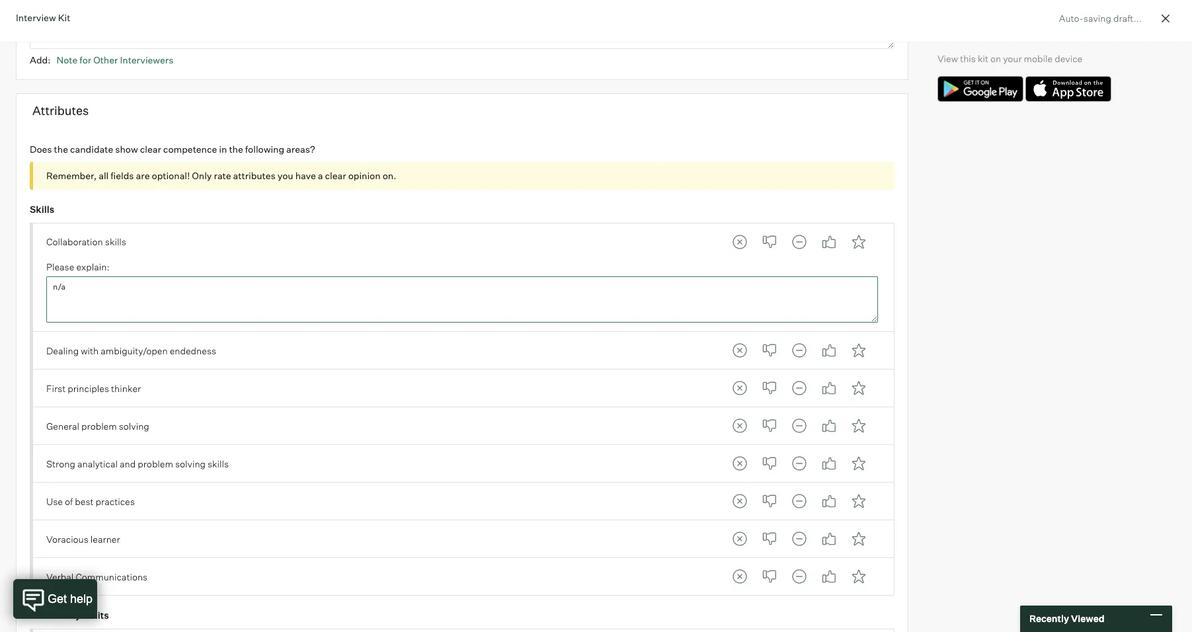 Task type: describe. For each thing, give the bounding box(es) containing it.
personality
[[30, 610, 81, 621]]

strong analytical and problem solving skills
[[46, 458, 229, 469]]

kit
[[58, 12, 70, 23]]

1 horizontal spatial clear
[[325, 170, 346, 181]]

0 vertical spatial solving
[[119, 420, 149, 432]]

definitely not image for ambiguity/open
[[727, 338, 753, 364]]

collaboration skills
[[46, 236, 126, 247]]

1 definitely not image from the top
[[727, 229, 753, 255]]

auto-saving draft...
[[1059, 13, 1142, 24]]

mixed image for and
[[786, 451, 813, 477]]

strong yes image for verbal communications
[[846, 564, 872, 590]]

strong yes image for strong analytical and problem solving skills
[[846, 451, 872, 477]]

2 yes image from the top
[[816, 375, 842, 402]]

tab list for collaboration skills
[[727, 229, 872, 255]]

analytical
[[77, 458, 118, 469]]

skills
[[30, 204, 54, 215]]

1 vertical spatial skills
[[208, 458, 229, 469]]

yes button for first principles thinker
[[816, 375, 842, 402]]

strong
[[46, 458, 75, 469]]

add: note for other interviewers
[[30, 54, 174, 65]]

yes image for voracious learner
[[816, 526, 842, 553]]

dealing
[[46, 345, 79, 356]]

tab list for voracious learner
[[727, 526, 872, 553]]

mixed image for thinker
[[786, 375, 813, 402]]

strong yes image for voracious learner
[[846, 526, 872, 553]]

attributes
[[233, 170, 276, 181]]

viewed
[[1071, 613, 1105, 625]]

verbal
[[46, 571, 74, 582]]

mixed image for practices
[[786, 488, 813, 515]]

tab list for general problem solving
[[727, 413, 872, 439]]

mixed button for collaboration skills
[[786, 229, 813, 255]]

definitely not button for general problem solving
[[727, 413, 753, 439]]

yes image for problem
[[816, 451, 842, 477]]

yes button for collaboration skills
[[816, 229, 842, 255]]

no button for collaboration skills
[[756, 229, 783, 255]]

2 the from the left
[[229, 143, 243, 155]]

yes image for general problem solving
[[816, 413, 842, 439]]

5 mixed image from the top
[[786, 526, 813, 553]]

tab list for first principles thinker
[[727, 375, 872, 402]]

voracious
[[46, 534, 88, 545]]

please explain:
[[46, 261, 110, 272]]

0 horizontal spatial skills
[[105, 236, 126, 247]]

voracious learner
[[46, 534, 120, 545]]

optional!
[[152, 170, 190, 181]]

recently viewed
[[1030, 613, 1105, 625]]

view
[[938, 53, 958, 64]]

definitely not button for collaboration skills
[[727, 229, 753, 255]]

all
[[99, 170, 109, 181]]

strong yes button for collaboration skills
[[846, 229, 872, 255]]

personality traits
[[30, 610, 109, 621]]

definitely not button for strong analytical and problem solving skills
[[727, 451, 753, 477]]

thinker
[[111, 383, 141, 394]]

yes button for voracious learner
[[816, 526, 842, 553]]

definitely not button for dealing with ambiguity/open endedness
[[727, 338, 753, 364]]

0 vertical spatial problem
[[81, 420, 117, 432]]

no button for general problem solving
[[756, 413, 783, 439]]

close image
[[1158, 11, 1174, 26]]

strong yes button for strong analytical and problem solving skills
[[846, 451, 872, 477]]

1 horizontal spatial solving
[[175, 458, 206, 469]]

areas?
[[286, 143, 315, 155]]

opinion
[[348, 170, 381, 181]]

use of best practices
[[46, 496, 135, 507]]

dealing with ambiguity/open endedness
[[46, 345, 216, 356]]

candidate
[[70, 143, 113, 155]]

mixed button for verbal communications
[[786, 564, 813, 590]]

no button for strong analytical and problem solving skills
[[756, 451, 783, 477]]

add:
[[30, 54, 51, 65]]

following
[[245, 143, 284, 155]]

only
[[192, 170, 212, 181]]

first
[[46, 383, 66, 394]]

on.
[[383, 170, 396, 181]]

are
[[136, 170, 150, 181]]

interview kit
[[16, 12, 70, 23]]

strong yes button for first principles thinker
[[846, 375, 872, 402]]

yes button for use of best practices
[[816, 488, 842, 515]]

tab list for verbal communications
[[727, 564, 872, 590]]

tab list for use of best practices
[[727, 488, 872, 515]]

4 definitely not image from the top
[[727, 526, 753, 553]]

view this kit on your mobile device
[[938, 53, 1083, 64]]

mixed button for strong analytical and problem solving skills
[[786, 451, 813, 477]]

strong yes image for dealing with ambiguity/open endedness
[[846, 338, 872, 364]]

strong yes button for voracious learner
[[846, 526, 872, 553]]

1 vertical spatial problem
[[138, 458, 173, 469]]

attributes
[[32, 103, 89, 118]]

endedness
[[170, 345, 216, 356]]



Task type: vqa. For each thing, say whether or not it's contained in the screenshot.
General problem solving's Definitely Not icon
yes



Task type: locate. For each thing, give the bounding box(es) containing it.
8 yes button from the top
[[816, 564, 842, 590]]

problem right the general
[[81, 420, 117, 432]]

3 no button from the top
[[756, 375, 783, 402]]

yes button for dealing with ambiguity/open endedness
[[816, 338, 842, 364]]

strong yes image for first principles thinker
[[846, 375, 872, 402]]

1 vertical spatial solving
[[175, 458, 206, 469]]

8 strong yes button from the top
[[846, 564, 872, 590]]

definitely not button
[[727, 229, 753, 255], [727, 338, 753, 364], [727, 375, 753, 402], [727, 413, 753, 439], [727, 451, 753, 477], [727, 488, 753, 515], [727, 526, 753, 553], [727, 564, 753, 590]]

no button for dealing with ambiguity/open endedness
[[756, 338, 783, 364]]

1 strong yes image from the top
[[846, 229, 872, 255]]

1 vertical spatial no image
[[756, 488, 783, 515]]

no image for thinker
[[756, 375, 783, 402]]

solving
[[119, 420, 149, 432], [175, 458, 206, 469]]

yes image for practices
[[816, 488, 842, 515]]

yes button for verbal communications
[[816, 564, 842, 590]]

note for other interviewers link
[[57, 54, 174, 65]]

strong yes button for use of best practices
[[846, 488, 872, 515]]

1 mixed button from the top
[[786, 229, 813, 255]]

mixed button for dealing with ambiguity/open endedness
[[786, 338, 813, 364]]

1 strong yes image from the top
[[846, 338, 872, 364]]

1 horizontal spatial problem
[[138, 458, 173, 469]]

no image for ambiguity/open
[[756, 338, 783, 364]]

yes image
[[816, 229, 842, 255], [816, 413, 842, 439], [816, 526, 842, 553]]

use
[[46, 496, 63, 507]]

strong yes image
[[846, 229, 872, 255], [846, 451, 872, 477], [846, 526, 872, 553], [846, 564, 872, 590]]

3 mixed image from the top
[[786, 564, 813, 590]]

no button
[[756, 229, 783, 255], [756, 338, 783, 364], [756, 375, 783, 402], [756, 413, 783, 439], [756, 451, 783, 477], [756, 488, 783, 515], [756, 526, 783, 553], [756, 564, 783, 590]]

ambiguity/open
[[101, 345, 168, 356]]

5 tab list from the top
[[727, 451, 872, 477]]

definitely not button for voracious learner
[[727, 526, 753, 553]]

3 strong yes button from the top
[[846, 375, 872, 402]]

2 strong yes image from the top
[[846, 375, 872, 402]]

solving up strong analytical and problem solving skills
[[119, 420, 149, 432]]

general problem solving
[[46, 420, 149, 432]]

first principles thinker
[[46, 383, 141, 394]]

2 strong yes button from the top
[[846, 338, 872, 364]]

0 vertical spatial clear
[[140, 143, 161, 155]]

definitely not image for solving
[[727, 413, 753, 439]]

2 tab list from the top
[[727, 338, 872, 364]]

2 vertical spatial definitely not image
[[727, 488, 753, 515]]

yes image for collaboration skills
[[816, 229, 842, 255]]

5 mixed button from the top
[[786, 451, 813, 477]]

2 mixed button from the top
[[786, 338, 813, 364]]

0 vertical spatial yes image
[[816, 229, 842, 255]]

strong yes image for general problem solving
[[846, 413, 872, 439]]

the
[[54, 143, 68, 155], [229, 143, 243, 155]]

1 no image from the top
[[756, 229, 783, 255]]

communications
[[76, 571, 148, 582]]

2 no image from the top
[[756, 488, 783, 515]]

3 definitely not image from the top
[[727, 488, 753, 515]]

2 no button from the top
[[756, 338, 783, 364]]

0 vertical spatial definitely not image
[[727, 229, 753, 255]]

5 yes button from the top
[[816, 451, 842, 477]]

and
[[120, 458, 136, 469]]

4 definitely not button from the top
[[727, 413, 753, 439]]

3 strong yes image from the top
[[846, 413, 872, 439]]

strong yes image for collaboration skills
[[846, 229, 872, 255]]

1 horizontal spatial the
[[229, 143, 243, 155]]

please
[[46, 261, 74, 272]]

1 vertical spatial yes image
[[816, 413, 842, 439]]

tab list
[[727, 229, 872, 255], [727, 338, 872, 364], [727, 375, 872, 402], [727, 413, 872, 439], [727, 451, 872, 477], [727, 488, 872, 515], [727, 526, 872, 553], [727, 564, 872, 590]]

1 strong yes button from the top
[[846, 229, 872, 255]]

no image for best
[[756, 488, 783, 515]]

8 mixed button from the top
[[786, 564, 813, 590]]

3 no image from the top
[[756, 564, 783, 590]]

8 definitely not button from the top
[[727, 564, 753, 590]]

2 vertical spatial no image
[[756, 564, 783, 590]]

2 definitely not image from the top
[[727, 375, 753, 402]]

kit
[[978, 53, 989, 64]]

strong yes button for verbal communications
[[846, 564, 872, 590]]

5 strong yes button from the top
[[846, 451, 872, 477]]

7 mixed button from the top
[[786, 526, 813, 553]]

0 horizontal spatial problem
[[81, 420, 117, 432]]

draft...
[[1114, 13, 1142, 24]]

mixed image
[[786, 229, 813, 255], [786, 375, 813, 402], [786, 413, 813, 439], [786, 451, 813, 477], [786, 526, 813, 553]]

have
[[295, 170, 316, 181]]

strong yes image
[[846, 338, 872, 364], [846, 375, 872, 402], [846, 413, 872, 439], [846, 488, 872, 515]]

a
[[318, 170, 323, 181]]

8 no button from the top
[[756, 564, 783, 590]]

mixed image
[[786, 338, 813, 364], [786, 488, 813, 515], [786, 564, 813, 590]]

3 yes button from the top
[[816, 375, 842, 402]]

device
[[1055, 53, 1083, 64]]

yes button for general problem solving
[[816, 413, 842, 439]]

0 vertical spatial mixed image
[[786, 338, 813, 364]]

3 mixed button from the top
[[786, 375, 813, 402]]

rate
[[214, 170, 231, 181]]

other
[[93, 54, 118, 65]]

definitely not image for problem
[[727, 451, 753, 477]]

strong yes image for use of best practices
[[846, 488, 872, 515]]

clear
[[140, 143, 161, 155], [325, 170, 346, 181]]

5 no image from the top
[[756, 526, 783, 553]]

yes image
[[816, 338, 842, 364], [816, 375, 842, 402], [816, 451, 842, 477], [816, 488, 842, 515], [816, 564, 842, 590]]

traits
[[83, 610, 109, 621]]

mixed button for voracious learner
[[786, 526, 813, 553]]

no button for first principles thinker
[[756, 375, 783, 402]]

mobile
[[1024, 53, 1053, 64]]

6 tab list from the top
[[727, 488, 872, 515]]

4 yes image from the top
[[816, 488, 842, 515]]

show
[[115, 143, 138, 155]]

remember, all fields are optional! only rate attributes you have a clear opinion on.
[[46, 170, 396, 181]]

competence
[[163, 143, 217, 155]]

with
[[81, 345, 99, 356]]

1 vertical spatial mixed image
[[786, 488, 813, 515]]

6 mixed button from the top
[[786, 488, 813, 515]]

tab list for dealing with ambiguity/open endedness
[[727, 338, 872, 364]]

fields
[[111, 170, 134, 181]]

strong yes button for general problem solving
[[846, 413, 872, 439]]

verbal communications
[[46, 571, 148, 582]]

5 no button from the top
[[756, 451, 783, 477]]

1 no button from the top
[[756, 229, 783, 255]]

clear right show at the top
[[140, 143, 161, 155]]

3 tab list from the top
[[727, 375, 872, 402]]

1 definitely not image from the top
[[727, 338, 753, 364]]

general
[[46, 420, 79, 432]]

3 yes image from the top
[[816, 451, 842, 477]]

6 definitely not button from the top
[[727, 488, 753, 515]]

mixed button
[[786, 229, 813, 255], [786, 338, 813, 364], [786, 375, 813, 402], [786, 413, 813, 439], [786, 451, 813, 477], [786, 488, 813, 515], [786, 526, 813, 553], [786, 564, 813, 590]]

definitely not image for practices
[[727, 488, 753, 515]]

1 mixed image from the top
[[786, 338, 813, 364]]

7 definitely not button from the top
[[727, 526, 753, 553]]

definitely not image for thinker
[[727, 375, 753, 402]]

mixed button for general problem solving
[[786, 413, 813, 439]]

mixed image for solving
[[786, 413, 813, 439]]

2 definitely not image from the top
[[727, 451, 753, 477]]

you
[[278, 170, 293, 181]]

definitely not button for use of best practices
[[727, 488, 753, 515]]

2 definitely not button from the top
[[727, 338, 753, 364]]

this
[[960, 53, 976, 64]]

8 tab list from the top
[[727, 564, 872, 590]]

mixed button for use of best practices
[[786, 488, 813, 515]]

5 definitely not image from the top
[[727, 564, 753, 590]]

0 horizontal spatial solving
[[119, 420, 149, 432]]

4 no image from the top
[[756, 451, 783, 477]]

1 mixed image from the top
[[786, 229, 813, 255]]

no image
[[756, 413, 783, 439], [756, 488, 783, 515], [756, 564, 783, 590]]

no button for verbal communications
[[756, 564, 783, 590]]

4 yes button from the top
[[816, 413, 842, 439]]

2 vertical spatial mixed image
[[786, 564, 813, 590]]

your
[[1003, 53, 1022, 64]]

solving right and
[[175, 458, 206, 469]]

problem right and
[[138, 458, 173, 469]]

7 tab list from the top
[[727, 526, 872, 553]]

definitely not image
[[727, 338, 753, 364], [727, 375, 753, 402], [727, 413, 753, 439], [727, 526, 753, 553], [727, 564, 753, 590]]

skills
[[105, 236, 126, 247], [208, 458, 229, 469]]

4 no button from the top
[[756, 413, 783, 439]]

interview
[[16, 12, 56, 23]]

no image for solving
[[756, 413, 783, 439]]

practices
[[96, 496, 135, 507]]

definitely not image
[[727, 229, 753, 255], [727, 451, 753, 477], [727, 488, 753, 515]]

yes button
[[816, 229, 842, 255], [816, 338, 842, 364], [816, 375, 842, 402], [816, 413, 842, 439], [816, 451, 842, 477], [816, 488, 842, 515], [816, 526, 842, 553], [816, 564, 842, 590]]

1 yes image from the top
[[816, 229, 842, 255]]

no button for voracious learner
[[756, 526, 783, 553]]

6 no button from the top
[[756, 488, 783, 515]]

6 strong yes button from the top
[[846, 488, 872, 515]]

3 yes image from the top
[[816, 526, 842, 553]]

1 definitely not button from the top
[[727, 229, 753, 255]]

6 yes button from the top
[[816, 488, 842, 515]]

interviewers
[[120, 54, 174, 65]]

explain:
[[76, 261, 110, 272]]

3 no image from the top
[[756, 375, 783, 402]]

4 mixed button from the top
[[786, 413, 813, 439]]

2 strong yes image from the top
[[846, 451, 872, 477]]

7 no button from the top
[[756, 526, 783, 553]]

definitely not button for first principles thinker
[[727, 375, 753, 402]]

7 yes button from the top
[[816, 526, 842, 553]]

2 mixed image from the top
[[786, 375, 813, 402]]

7 strong yes button from the top
[[846, 526, 872, 553]]

3 mixed image from the top
[[786, 413, 813, 439]]

mixed image for endedness
[[786, 338, 813, 364]]

clear right a
[[325, 170, 346, 181]]

no image
[[756, 229, 783, 255], [756, 338, 783, 364], [756, 375, 783, 402], [756, 451, 783, 477], [756, 526, 783, 553]]

principles
[[68, 383, 109, 394]]

1 tab list from the top
[[727, 229, 872, 255]]

for
[[80, 54, 91, 65]]

yes button for strong analytical and problem solving skills
[[816, 451, 842, 477]]

mixed button for first principles thinker
[[786, 375, 813, 402]]

recently
[[1030, 613, 1069, 625]]

remember,
[[46, 170, 97, 181]]

3 definitely not image from the top
[[727, 413, 753, 439]]

does the candidate show clear competence in the following areas?
[[30, 143, 315, 155]]

4 strong yes image from the top
[[846, 564, 872, 590]]

1 yes button from the top
[[816, 229, 842, 255]]

2 mixed image from the top
[[786, 488, 813, 515]]

strong yes button for dealing with ambiguity/open endedness
[[846, 338, 872, 364]]

1 the from the left
[[54, 143, 68, 155]]

best
[[75, 496, 94, 507]]

of
[[65, 496, 73, 507]]

0 horizontal spatial clear
[[140, 143, 161, 155]]

auto-
[[1059, 13, 1084, 24]]

learner
[[91, 534, 120, 545]]

yes image for endedness
[[816, 338, 842, 364]]

problem
[[81, 420, 117, 432], [138, 458, 173, 469]]

on
[[991, 53, 1001, 64]]

definitely not button for verbal communications
[[727, 564, 753, 590]]

note
[[57, 54, 78, 65]]

1 horizontal spatial skills
[[208, 458, 229, 469]]

2 yes button from the top
[[816, 338, 842, 364]]

3 strong yes image from the top
[[846, 526, 872, 553]]

the right in
[[229, 143, 243, 155]]

1 no image from the top
[[756, 413, 783, 439]]

4 strong yes image from the top
[[846, 488, 872, 515]]

5 definitely not button from the top
[[727, 451, 753, 477]]

0 vertical spatial skills
[[105, 236, 126, 247]]

1 vertical spatial clear
[[325, 170, 346, 181]]

4 mixed image from the top
[[786, 451, 813, 477]]

no button for use of best practices
[[756, 488, 783, 515]]

saving
[[1084, 13, 1112, 24]]

None text field
[[30, 3, 895, 49], [46, 277, 878, 323], [30, 3, 895, 49], [46, 277, 878, 323]]

strong yes button
[[846, 229, 872, 255], [846, 338, 872, 364], [846, 375, 872, 402], [846, 413, 872, 439], [846, 451, 872, 477], [846, 488, 872, 515], [846, 526, 872, 553], [846, 564, 872, 590]]

the right the does
[[54, 143, 68, 155]]

4 tab list from the top
[[727, 413, 872, 439]]

does
[[30, 143, 52, 155]]

1 yes image from the top
[[816, 338, 842, 364]]

2 no image from the top
[[756, 338, 783, 364]]

2 yes image from the top
[[816, 413, 842, 439]]

2 vertical spatial yes image
[[816, 526, 842, 553]]

0 vertical spatial no image
[[756, 413, 783, 439]]

5 yes image from the top
[[816, 564, 842, 590]]

no image for and
[[756, 451, 783, 477]]

in
[[219, 143, 227, 155]]

4 strong yes button from the top
[[846, 413, 872, 439]]

3 definitely not button from the top
[[727, 375, 753, 402]]

0 horizontal spatial the
[[54, 143, 68, 155]]

tab list for strong analytical and problem solving skills
[[727, 451, 872, 477]]

1 vertical spatial definitely not image
[[727, 451, 753, 477]]

collaboration
[[46, 236, 103, 247]]



